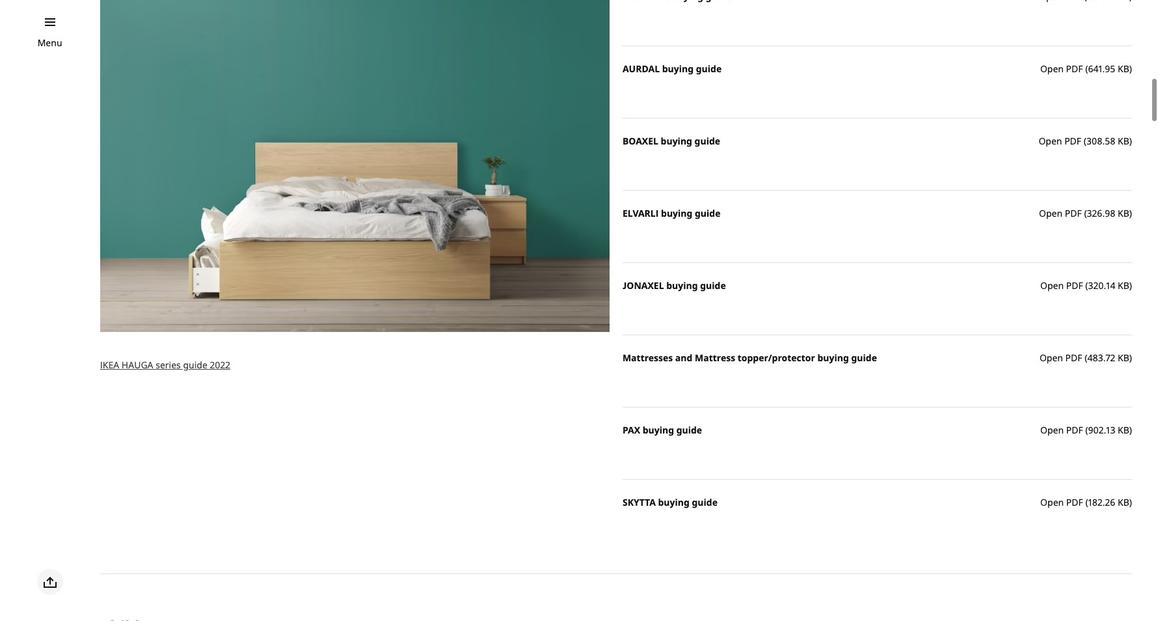 Task type: vqa. For each thing, say whether or not it's contained in the screenshot.
topper/protector
yes



Task type: locate. For each thing, give the bounding box(es) containing it.
( for 308.58 kb
[[1085, 135, 1087, 147]]

skytta
[[623, 496, 656, 509]]

1 ) from the top
[[1130, 63, 1133, 75]]

kb right "182.26"
[[1119, 496, 1130, 509]]

kb right the 308.58
[[1119, 135, 1130, 147]]

) for 182.26 kb
[[1130, 496, 1133, 509]]

mattress
[[695, 352, 736, 364]]

( for 641.95 kb
[[1086, 63, 1089, 75]]

kb right 902.13
[[1119, 424, 1130, 436]]

buying right pax
[[643, 424, 675, 436]]

open
[[1041, 63, 1064, 75], [1039, 135, 1063, 147], [1040, 207, 1063, 220], [1041, 280, 1065, 292], [1040, 352, 1064, 364], [1041, 424, 1065, 436], [1041, 496, 1065, 509]]

pdf left the 308.58
[[1065, 135, 1082, 147]]

aurdal
[[623, 63, 660, 75]]

7 ) from the top
[[1130, 496, 1133, 509]]

open left the '483.72'
[[1040, 352, 1064, 364]]

open left "182.26"
[[1041, 496, 1065, 509]]

open pdf ( 326.98 kb )
[[1040, 207, 1133, 220]]

pdf left "182.26"
[[1067, 496, 1084, 509]]

) right the 308.58
[[1130, 135, 1133, 147]]

) right the '483.72'
[[1130, 352, 1133, 364]]

buying right skytta
[[659, 496, 690, 509]]

( for 182.26 kb
[[1086, 496, 1089, 509]]

kb right 641.95
[[1119, 63, 1130, 75]]

pdf for 483.72
[[1066, 352, 1083, 364]]

pdf left 320.14
[[1067, 280, 1084, 292]]

open left the 308.58
[[1039, 135, 1063, 147]]

open pdf ( 182.26 kb )
[[1041, 496, 1133, 509]]

(
[[1086, 63, 1089, 75], [1085, 135, 1087, 147], [1085, 207, 1088, 220], [1086, 280, 1089, 292], [1085, 352, 1088, 364], [1086, 424, 1089, 436], [1086, 496, 1089, 509]]

( for 326.98 kb
[[1085, 207, 1088, 220]]

) for 483.72 kb
[[1130, 352, 1133, 364]]

jonaxel buying guide
[[623, 280, 726, 292]]

guide for pax buying guide
[[677, 424, 703, 436]]

2022
[[210, 359, 230, 371]]

open left 902.13
[[1041, 424, 1065, 436]]

open pdf ( 483.72 kb )
[[1040, 352, 1133, 364]]

kb right the '483.72'
[[1119, 352, 1130, 364]]

) right 326.98
[[1130, 207, 1133, 220]]

2 ) from the top
[[1130, 135, 1133, 147]]

pax
[[623, 424, 641, 436]]

4 ) from the top
[[1130, 280, 1133, 292]]

7 kb from the top
[[1119, 496, 1130, 509]]

buying right jonaxel
[[667, 280, 698, 292]]

pdf for 902.13
[[1067, 424, 1084, 436]]

1 kb from the top
[[1119, 63, 1130, 75]]

kb for 326.98 kb
[[1119, 207, 1130, 220]]

) right 641.95
[[1130, 63, 1133, 75]]

3 ) from the top
[[1130, 207, 1133, 220]]

aurdal buying guide
[[623, 63, 722, 75]]

skytta buying guide
[[623, 496, 718, 509]]

5 kb from the top
[[1119, 352, 1130, 364]]

open for open pdf ( 902.13 kb )
[[1041, 424, 1065, 436]]

and
[[676, 352, 693, 364]]

kb for 182.26 kb
[[1119, 496, 1130, 509]]

5 ) from the top
[[1130, 352, 1133, 364]]

pdf for 641.95
[[1067, 63, 1084, 75]]

buying right aurdal
[[663, 63, 694, 75]]

pdf left 902.13
[[1067, 424, 1084, 436]]

open for open pdf ( 326.98 kb )
[[1040, 207, 1063, 220]]

guide for jonaxel buying guide
[[701, 280, 726, 292]]

elvarli
[[623, 207, 659, 220]]

open for open pdf ( 641.95 kb )
[[1041, 63, 1064, 75]]

) right 320.14
[[1130, 280, 1133, 292]]

kb for 483.72 kb
[[1119, 352, 1130, 364]]

kb
[[1119, 63, 1130, 75], [1119, 135, 1130, 147], [1119, 207, 1130, 220], [1119, 280, 1130, 292], [1119, 352, 1130, 364], [1119, 424, 1130, 436], [1119, 496, 1130, 509]]

kb right 320.14
[[1119, 280, 1130, 292]]

pdf left 641.95
[[1067, 63, 1084, 75]]

open for open pdf ( 483.72 kb )
[[1040, 352, 1064, 364]]

kb for 320.14 kb
[[1119, 280, 1130, 292]]

pdf left the '483.72'
[[1066, 352, 1083, 364]]

pdf for 326.98
[[1066, 207, 1083, 220]]

pax buying guide
[[623, 424, 703, 436]]

kb right 326.98
[[1119, 207, 1130, 220]]

320.14
[[1089, 280, 1116, 292]]

buying right "elvarli"
[[662, 207, 693, 220]]

menu
[[38, 36, 62, 49]]

6 kb from the top
[[1119, 424, 1130, 436]]

182.26
[[1089, 496, 1116, 509]]

guide
[[696, 63, 722, 75], [695, 135, 721, 147], [695, 207, 721, 220], [701, 280, 726, 292], [852, 352, 878, 364], [183, 359, 208, 371], [677, 424, 703, 436], [692, 496, 718, 509]]

buying right boaxel
[[661, 135, 693, 147]]

pdf
[[1067, 63, 1084, 75], [1065, 135, 1082, 147], [1066, 207, 1083, 220], [1067, 280, 1084, 292], [1066, 352, 1083, 364], [1067, 424, 1084, 436], [1067, 496, 1084, 509]]

902.13
[[1089, 424, 1116, 436]]

4 kb from the top
[[1119, 280, 1130, 292]]

2 kb from the top
[[1119, 135, 1130, 147]]

open for open pdf ( 182.26 kb )
[[1041, 496, 1065, 509]]

open left 641.95
[[1041, 63, 1064, 75]]

buying
[[663, 63, 694, 75], [661, 135, 693, 147], [662, 207, 693, 220], [667, 280, 698, 292], [818, 352, 850, 364], [643, 424, 675, 436], [659, 496, 690, 509]]

) for 308.58 kb
[[1130, 135, 1133, 147]]

open left 326.98
[[1040, 207, 1063, 220]]

)
[[1130, 63, 1133, 75], [1130, 135, 1133, 147], [1130, 207, 1133, 220], [1130, 280, 1133, 292], [1130, 352, 1133, 364], [1130, 424, 1133, 436], [1130, 496, 1133, 509]]

open left 320.14
[[1041, 280, 1065, 292]]

) right "182.26"
[[1130, 496, 1133, 509]]

) right 902.13
[[1130, 424, 1133, 436]]

3 kb from the top
[[1119, 207, 1130, 220]]

641.95
[[1089, 63, 1116, 75]]

guide for boaxel buying guide
[[695, 135, 721, 147]]

6 ) from the top
[[1130, 424, 1133, 436]]

pdf left 326.98
[[1066, 207, 1083, 220]]



Task type: describe. For each thing, give the bounding box(es) containing it.
buying for aurdal buying guide
[[663, 63, 694, 75]]

elvarli buying guide
[[623, 207, 721, 220]]

kb for 902.13 kb
[[1119, 424, 1130, 436]]

guide for skytta buying guide
[[692, 496, 718, 509]]

) for 320.14 kb
[[1130, 280, 1133, 292]]

kb for 641.95 kb
[[1119, 63, 1130, 75]]

ikea hauga series guide 2022 link
[[100, 359, 230, 371]]

series
[[156, 359, 181, 371]]

open pdf ( 641.95 kb )
[[1041, 63, 1133, 75]]

pdf for 308.58
[[1065, 135, 1082, 147]]

boaxel buying guide
[[623, 135, 721, 147]]

( for 483.72 kb
[[1085, 352, 1088, 364]]

kb for 308.58 kb
[[1119, 135, 1130, 147]]

( for 320.14 kb
[[1086, 280, 1089, 292]]

ikea hauga series guide 2022
[[100, 359, 230, 371]]

buying for skytta buying guide
[[659, 496, 690, 509]]

( for 902.13 kb
[[1086, 424, 1089, 436]]

a green wall with a natural wood bed frame and white bedlinen image
[[100, 0, 610, 332]]

topper/protector
[[738, 352, 816, 364]]

308.58
[[1087, 135, 1116, 147]]

buying for boaxel buying guide
[[661, 135, 693, 147]]

ikea
[[100, 359, 119, 371]]

483.72
[[1088, 352, 1116, 364]]

mattresses and mattress topper/protector buying guide
[[623, 352, 878, 364]]

mattresses
[[623, 352, 673, 364]]

) for 326.98 kb
[[1130, 207, 1133, 220]]

guide for elvarli buying guide
[[695, 207, 721, 220]]

open pdf ( 902.13 kb )
[[1041, 424, 1133, 436]]

open pdf ( 320.14 kb )
[[1041, 280, 1133, 292]]

open for open pdf ( 320.14 kb )
[[1041, 280, 1065, 292]]

buying for jonaxel buying guide
[[667, 280, 698, 292]]

menu button
[[38, 36, 62, 50]]

pdf for 182.26
[[1067, 496, 1084, 509]]

buying for pax buying guide
[[643, 424, 675, 436]]

open pdf ( 308.58 kb )
[[1039, 135, 1133, 147]]

) for 902.13 kb
[[1130, 424, 1133, 436]]

pdf for 320.14
[[1067, 280, 1084, 292]]

open for open pdf ( 308.58 kb )
[[1039, 135, 1063, 147]]

hauga
[[122, 359, 153, 371]]

) for 641.95 kb
[[1130, 63, 1133, 75]]

buying right the "topper/protector"
[[818, 352, 850, 364]]

boaxel
[[623, 135, 659, 147]]

guide for aurdal buying guide
[[696, 63, 722, 75]]

326.98
[[1088, 207, 1116, 220]]

buying for elvarli buying guide
[[662, 207, 693, 220]]

jonaxel
[[623, 280, 664, 292]]



